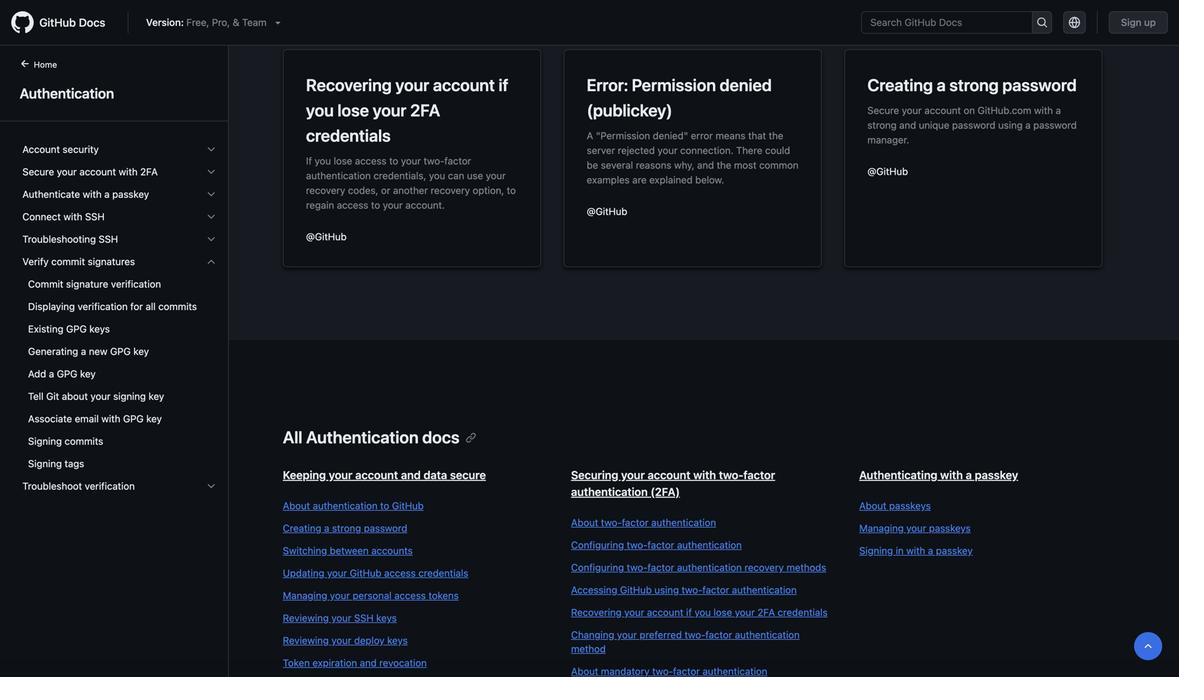 Task type: describe. For each thing, give the bounding box(es) containing it.
in
[[896, 545, 904, 557]]

1 horizontal spatial recovering
[[571, 607, 622, 618]]

2 horizontal spatial 2fa
[[757, 607, 775, 618]]

a up about passkeys link
[[966, 468, 972, 482]]

several
[[601, 159, 633, 171]]

1 horizontal spatial recovery
[[431, 185, 470, 196]]

denied
[[720, 75, 772, 95]]

1 vertical spatial passkeys
[[929, 522, 971, 534]]

account security button
[[17, 138, 222, 161]]

keys inside "authentication" element
[[89, 323, 110, 335]]

tell
[[28, 391, 44, 402]]

reviewing for reviewing your deploy keys
[[283, 635, 329, 646]]

authenticating
[[859, 468, 937, 482]]

0 vertical spatial creating a strong password
[[867, 75, 1077, 95]]

access for github
[[384, 567, 416, 579]]

your inside dropdown button
[[57, 166, 77, 178]]

another
[[393, 185, 428, 196]]

ssh for reviewing your ssh keys
[[354, 612, 374, 624]]

deploy
[[354, 635, 385, 646]]

managing your passkeys link
[[859, 521, 1119, 535]]

be
[[587, 159, 598, 171]]

data
[[424, 468, 447, 482]]

signing for signing commits
[[28, 435, 62, 447]]

account inside securing your account with two-factor authentication (2fa)
[[648, 468, 691, 482]]

to down codes,
[[371, 199, 380, 211]]

1 vertical spatial if
[[686, 607, 692, 618]]

existing gpg keys
[[28, 323, 110, 335]]

authentication down "about two-factor authentication" link
[[677, 539, 742, 551]]

existing gpg keys link
[[17, 318, 222, 340]]

switching
[[283, 545, 327, 557]]

sign
[[1121, 16, 1141, 28]]

verify
[[22, 256, 49, 267]]

with inside associate email with gpg key link
[[101, 413, 120, 425]]

there
[[736, 145, 762, 156]]

option,
[[473, 185, 504, 196]]

@github for creating a strong password
[[867, 166, 908, 177]]

version: free, pro, & team
[[146, 16, 267, 28]]

creating a strong password link
[[283, 521, 543, 535]]

displaying verification for all commits link
[[17, 295, 222, 318]]

about authentication to github link
[[283, 499, 543, 513]]

accessing github using two-factor authentication
[[571, 584, 797, 596]]

configuring for configuring two-factor authentication recovery methods
[[571, 562, 624, 573]]

most
[[734, 159, 757, 171]]

why,
[[674, 159, 694, 171]]

authentication up switching between accounts
[[313, 500, 378, 512]]

gpg up 'about'
[[57, 368, 77, 380]]

two- inside securing your account with two-factor authentication (2fa)
[[719, 468, 743, 482]]

regain
[[306, 199, 334, 211]]

troubleshoot verification
[[22, 480, 135, 492]]

0 horizontal spatial authentication
[[20, 85, 114, 101]]

below.
[[695, 174, 724, 186]]

sc 9kayk9 0 image for connect with ssh
[[206, 211, 217, 222]]

signing tags link
[[17, 453, 222, 475]]

commit
[[28, 278, 63, 290]]

2 horizontal spatial credentials
[[778, 607, 828, 618]]

add a gpg key link
[[17, 363, 222, 385]]

about two-factor authentication link
[[571, 516, 831, 530]]

verification for displaying
[[78, 301, 128, 312]]

&
[[233, 16, 239, 28]]

and down deploy
[[360, 657, 377, 669]]

factor inside the if you lose access to your two-factor authentication credentials, you can use your recovery codes, or another recovery option, to regain access to your account.
[[444, 155, 471, 167]]

sc 9kayk9 0 image for troubleshooting ssh
[[206, 234, 217, 245]]

verify commit signatures
[[22, 256, 135, 267]]

tell git about your signing key link
[[17, 385, 222, 408]]

accessing github using two-factor authentication link
[[571, 583, 831, 597]]

0 horizontal spatial recovery
[[306, 185, 345, 196]]

common
[[759, 159, 799, 171]]

reviewing your deploy keys link
[[283, 634, 543, 648]]

troubleshooting
[[22, 233, 96, 245]]

keeping
[[283, 468, 326, 482]]

triangle down image
[[272, 17, 283, 28]]

generating
[[28, 346, 78, 357]]

passkey inside signing in with a passkey link
[[936, 545, 973, 557]]

home
[[34, 60, 57, 69]]

strong inside secure your account on github.com with a strong and unique password using a password manager.
[[867, 119, 897, 131]]

add
[[28, 368, 46, 380]]

secure for secure your account on github.com with a strong and unique password using a password manager.
[[867, 105, 899, 116]]

signing for signing in with a passkey
[[859, 545, 893, 557]]

key inside "link"
[[133, 346, 149, 357]]

configuring two-factor authentication link
[[571, 538, 831, 552]]

sc 9kayk9 0 image for secure your account with 2fa
[[206, 166, 217, 178]]

two- inside the if you lose access to your two-factor authentication credentials, you can use your recovery codes, or another recovery option, to regain access to your account.
[[424, 155, 444, 167]]

commit signature verification
[[28, 278, 161, 290]]

and left data
[[401, 468, 421, 482]]

1 vertical spatial creating
[[283, 522, 321, 534]]

team
[[242, 16, 267, 28]]

secure
[[450, 468, 486, 482]]

a down managing your passkeys
[[928, 545, 933, 557]]

secure your account on github.com with a strong and unique password using a password manager.
[[867, 105, 1077, 146]]

your inside changing your preferred two-factor authentication method
[[617, 629, 637, 641]]

@github for error: permission denied (publickey)
[[587, 206, 627, 217]]

authenticate
[[22, 188, 80, 200]]

you up the if in the left top of the page
[[306, 100, 334, 120]]

lose inside recovering your account if you lose your 2fa credentials
[[337, 100, 369, 120]]

a
[[587, 130, 593, 141]]

key right "signing"
[[149, 391, 164, 402]]

revocation
[[379, 657, 427, 669]]

troubleshooting ssh button
[[17, 228, 222, 251]]

security
[[63, 144, 99, 155]]

(publickey)
[[587, 100, 673, 120]]

changing
[[571, 629, 614, 641]]

securing your account with two-factor authentication (2fa) link
[[571, 468, 775, 499]]

a up unique at top
[[937, 75, 946, 95]]

signature
[[66, 278, 108, 290]]

signing
[[113, 391, 146, 402]]

connection.
[[680, 145, 734, 156]]

tell git about your signing key
[[28, 391, 164, 402]]

github.com
[[978, 105, 1031, 116]]

authentication down 'configuring two-factor authentication' link
[[677, 562, 742, 573]]

signing in with a passkey
[[859, 545, 973, 557]]

all authentication docs link
[[283, 427, 476, 447]]

verify commit signatures element containing verify commit signatures
[[11, 251, 228, 475]]

0 horizontal spatial the
[[717, 159, 731, 171]]

signing for signing tags
[[28, 458, 62, 470]]

troubleshooting ssh
[[22, 233, 118, 245]]

or
[[381, 185, 390, 196]]

email
[[75, 413, 99, 425]]

using inside secure your account on github.com with a strong and unique password using a password manager.
[[998, 119, 1023, 131]]

signing commits link
[[17, 430, 222, 453]]

docs
[[422, 427, 460, 447]]

authenticate with a passkey
[[22, 188, 149, 200]]

select language: current language is english image
[[1069, 17, 1080, 28]]

your inside securing your account with two-factor authentication (2fa)
[[621, 468, 645, 482]]

connect
[[22, 211, 61, 222]]

sign up link
[[1109, 11, 1168, 34]]

with inside signing in with a passkey link
[[906, 545, 925, 557]]

configuring two-factor authentication recovery methods link
[[571, 561, 831, 575]]

two- down about two-factor authentication
[[627, 539, 648, 551]]

account.
[[405, 199, 445, 211]]

authentication down methods
[[732, 584, 797, 596]]

means
[[716, 130, 745, 141]]

github right accessing
[[620, 584, 652, 596]]

authentication up 'configuring two-factor authentication' link
[[651, 517, 716, 528]]

search image
[[1036, 17, 1048, 28]]

a down github.com
[[1025, 119, 1031, 131]]

for
[[130, 301, 143, 312]]

sign up
[[1121, 16, 1156, 28]]

with inside secure your account with 2fa dropdown button
[[119, 166, 138, 178]]

connect with ssh
[[22, 211, 105, 222]]

1 vertical spatial ssh
[[99, 233, 118, 245]]

github left 'docs'
[[39, 16, 76, 29]]

keys for reviewing your ssh keys
[[376, 612, 397, 624]]

all
[[283, 427, 302, 447]]

account inside secure your account on github.com with a strong and unique password using a password manager.
[[924, 105, 961, 116]]

all
[[146, 301, 156, 312]]



Task type: locate. For each thing, give the bounding box(es) containing it.
Search GitHub Docs search field
[[862, 12, 1032, 33]]

and inside a "permission denied" error means that the server rejected your connection. there could be several reasons why, and the most common examples are explained below.
[[697, 159, 714, 171]]

access down codes,
[[337, 199, 368, 211]]

passkey down managing your passkeys link at the right bottom of the page
[[936, 545, 973, 557]]

switching between accounts
[[283, 545, 413, 557]]

1 horizontal spatial credentials
[[418, 567, 468, 579]]

changing your preferred two-factor authentication method link
[[571, 628, 831, 656]]

to down keeping your account and data secure
[[380, 500, 389, 512]]

authentication inside securing your account with two-factor authentication (2fa)
[[571, 485, 648, 499]]

None search field
[[861, 11, 1052, 34]]

0 horizontal spatial passkey
[[112, 188, 149, 200]]

reviewing down updating
[[283, 612, 329, 624]]

@github
[[867, 166, 908, 177], [587, 206, 627, 217], [306, 231, 347, 242]]

passkey for authenticate with a passkey
[[112, 188, 149, 200]]

2 vertical spatial @github
[[306, 231, 347, 242]]

0 vertical spatial passkey
[[112, 188, 149, 200]]

with right github.com
[[1034, 105, 1053, 116]]

personal
[[353, 590, 392, 601]]

associate email with gpg key
[[28, 413, 162, 425]]

creating a strong password
[[867, 75, 1077, 95], [283, 522, 407, 534]]

github up managing your personal access tokens
[[350, 567, 381, 579]]

1 horizontal spatial 2fa
[[410, 100, 440, 120]]

updating your github access credentials
[[283, 567, 468, 579]]

authentication element
[[0, 57, 229, 676]]

about for authenticating with a passkey
[[859, 500, 886, 512]]

and down connection.
[[697, 159, 714, 171]]

1 verify commit signatures element from the top
[[11, 251, 228, 475]]

0 horizontal spatial credentials
[[306, 126, 391, 145]]

authentication down recovering your account if you lose your 2fa credentials link
[[735, 629, 800, 641]]

authentication inside the if you lose access to your two-factor authentication credentials, you can use your recovery codes, or another recovery option, to regain access to your account.
[[306, 170, 371, 181]]

configuring
[[571, 539, 624, 551], [571, 562, 624, 573]]

1 vertical spatial @github
[[587, 206, 627, 217]]

account security
[[22, 144, 99, 155]]

about down "securing"
[[571, 517, 598, 528]]

1 vertical spatial keys
[[376, 612, 397, 624]]

1 horizontal spatial creating a strong password
[[867, 75, 1077, 95]]

about for keeping your account and data secure
[[283, 500, 310, 512]]

access for lose
[[355, 155, 387, 167]]

reviewing your deploy keys
[[283, 635, 408, 646]]

a right github.com
[[1056, 105, 1061, 116]]

to up credentials,
[[389, 155, 398, 167]]

key down 'generating a new gpg key'
[[80, 368, 96, 380]]

authentication up keeping your account and data secure link
[[306, 427, 419, 447]]

1 vertical spatial configuring
[[571, 562, 624, 573]]

secure inside secure your account on github.com with a strong and unique password using a password manager.
[[867, 105, 899, 116]]

1 vertical spatial recovering
[[571, 607, 622, 618]]

1 vertical spatial the
[[717, 159, 731, 171]]

tags
[[65, 458, 84, 470]]

sc 9kayk9 0 image for authenticate with a passkey
[[206, 189, 217, 200]]

reviewing
[[283, 612, 329, 624], [283, 635, 329, 646]]

key down existing gpg keys link
[[133, 346, 149, 357]]

verify commit signatures element containing commit signature verification
[[11, 273, 228, 475]]

signing left in at bottom right
[[859, 545, 893, 557]]

2 vertical spatial passkey
[[936, 545, 973, 557]]

passkey up about passkeys link
[[975, 468, 1018, 482]]

1 horizontal spatial recovering your account if you lose your 2fa credentials
[[571, 607, 828, 618]]

the up below.
[[717, 159, 731, 171]]

sc 9kayk9 0 image inside troubleshooting ssh dropdown button
[[206, 234, 217, 245]]

and inside secure your account on github.com with a strong and unique password using a password manager.
[[899, 119, 916, 131]]

associate email with gpg key link
[[17, 408, 222, 430]]

1 horizontal spatial if
[[686, 607, 692, 618]]

0 horizontal spatial creating
[[283, 522, 321, 534]]

if
[[306, 155, 312, 167]]

1 vertical spatial signing
[[28, 458, 62, 470]]

secure inside dropdown button
[[22, 166, 54, 178]]

2fa inside dropdown button
[[140, 166, 158, 178]]

creating
[[867, 75, 933, 95], [283, 522, 321, 534]]

with
[[1034, 105, 1053, 116], [119, 166, 138, 178], [83, 188, 102, 200], [63, 211, 82, 222], [101, 413, 120, 425], [693, 468, 716, 482], [940, 468, 963, 482], [906, 545, 925, 557]]

signing tags
[[28, 458, 84, 470]]

keys for reviewing your deploy keys
[[387, 635, 408, 646]]

method
[[571, 643, 606, 655]]

access inside updating your github access credentials link
[[384, 567, 416, 579]]

0 horizontal spatial managing
[[283, 590, 327, 601]]

tokens
[[428, 590, 459, 601]]

sc 9kayk9 0 image inside secure your account with 2fa dropdown button
[[206, 166, 217, 178]]

tooltip
[[1134, 632, 1162, 660]]

if you lose access to your two-factor authentication credentials, you can use your recovery codes, or another recovery option, to regain access to your account.
[[306, 155, 516, 211]]

0 vertical spatial authentication
[[20, 85, 114, 101]]

github
[[39, 16, 76, 29], [392, 500, 424, 512], [350, 567, 381, 579], [620, 584, 652, 596]]

signing down associate at left bottom
[[28, 435, 62, 447]]

1 horizontal spatial secure
[[867, 105, 899, 116]]

verification for troubleshoot
[[85, 480, 135, 492]]

securing
[[571, 468, 618, 482]]

commits down email
[[65, 435, 103, 447]]

a inside "link"
[[81, 346, 86, 357]]

displaying
[[28, 301, 75, 312]]

with inside securing your account with two-factor authentication (2fa)
[[693, 468, 716, 482]]

0 vertical spatial passkeys
[[889, 500, 931, 512]]

2 horizontal spatial about
[[859, 500, 886, 512]]

2fa
[[410, 100, 440, 120], [140, 166, 158, 178], [757, 607, 775, 618]]

access inside the "managing your personal access tokens" link
[[394, 590, 426, 601]]

reviewing inside reviewing your ssh keys link
[[283, 612, 329, 624]]

1 horizontal spatial using
[[998, 119, 1023, 131]]

1 horizontal spatial managing
[[859, 522, 904, 534]]

0 vertical spatial if
[[499, 75, 508, 95]]

a "permission denied" error means that the server rejected your connection. there could be several reasons why, and the most common examples are explained below.
[[587, 130, 799, 186]]

use
[[467, 170, 483, 181]]

that
[[748, 130, 766, 141]]

0 vertical spatial secure
[[867, 105, 899, 116]]

two- down configuring two-factor authentication recovery methods
[[682, 584, 702, 596]]

0 horizontal spatial recovering
[[306, 75, 392, 95]]

keys up new
[[89, 323, 110, 335]]

0 horizontal spatial strong
[[332, 522, 361, 534]]

scroll to top image
[[1143, 641, 1154, 652]]

a up switching between accounts
[[324, 522, 329, 534]]

reviewing up token
[[283, 635, 329, 646]]

associate
[[28, 413, 72, 425]]

explained
[[649, 174, 693, 186]]

0 vertical spatial keys
[[89, 323, 110, 335]]

0 vertical spatial creating
[[867, 75, 933, 95]]

2 configuring from the top
[[571, 562, 624, 573]]

0 vertical spatial the
[[769, 130, 783, 141]]

your inside secure your account on github.com with a strong and unique password using a password manager.
[[902, 105, 922, 116]]

you
[[306, 100, 334, 120], [315, 155, 331, 167], [429, 170, 445, 181], [695, 607, 711, 618]]

4 sc 9kayk9 0 image from the top
[[206, 211, 217, 222]]

authentication inside changing your preferred two-factor authentication method
[[735, 629, 800, 641]]

1 vertical spatial reviewing
[[283, 635, 329, 646]]

passkey down secure your account with 2fa dropdown button at the left top of the page
[[112, 188, 149, 200]]

1 horizontal spatial strong
[[867, 119, 897, 131]]

secure
[[867, 105, 899, 116], [22, 166, 54, 178]]

2 reviewing from the top
[[283, 635, 329, 646]]

a inside dropdown button
[[104, 188, 110, 200]]

verify commit signatures button
[[17, 251, 222, 273]]

1 horizontal spatial commits
[[158, 301, 197, 312]]

managing for managing your passkeys
[[859, 522, 904, 534]]

0 horizontal spatial creating a strong password
[[283, 522, 407, 534]]

can
[[448, 170, 464, 181]]

1 vertical spatial credentials
[[418, 567, 468, 579]]

sc 9kayk9 0 image for troubleshoot verification
[[206, 481, 217, 492]]

configuring two-factor authentication recovery methods
[[571, 562, 826, 573]]

1 vertical spatial recovering your account if you lose your 2fa credentials
[[571, 607, 828, 618]]

you left can
[[429, 170, 445, 181]]

1 horizontal spatial the
[[769, 130, 783, 141]]

sc 9kayk9 0 image
[[206, 256, 217, 267]]

0 vertical spatial verification
[[111, 278, 161, 290]]

passkeys
[[889, 500, 931, 512], [929, 522, 971, 534]]

reviewing your ssh keys link
[[283, 611, 543, 625]]

1 vertical spatial strong
[[867, 119, 897, 131]]

a right add
[[49, 368, 54, 380]]

ssh up deploy
[[354, 612, 374, 624]]

commits inside "link"
[[65, 435, 103, 447]]

0 horizontal spatial @github
[[306, 231, 347, 242]]

two- down configuring two-factor authentication
[[627, 562, 648, 573]]

2 vertical spatial 2fa
[[757, 607, 775, 618]]

configuring two-factor authentication
[[571, 539, 742, 551]]

1 vertical spatial authentication
[[306, 427, 419, 447]]

signatures
[[88, 256, 135, 267]]

existing
[[28, 323, 63, 335]]

0 vertical spatial signing
[[28, 435, 62, 447]]

2 vertical spatial verification
[[85, 480, 135, 492]]

verification inside troubleshoot verification dropdown button
[[85, 480, 135, 492]]

1 horizontal spatial passkey
[[936, 545, 973, 557]]

2 vertical spatial ssh
[[354, 612, 374, 624]]

sc 9kayk9 0 image inside account security dropdown button
[[206, 144, 217, 155]]

1 vertical spatial creating a strong password
[[283, 522, 407, 534]]

strong up switching between accounts
[[332, 522, 361, 534]]

credentials up "tokens"
[[418, 567, 468, 579]]

1 horizontal spatial creating
[[867, 75, 933, 95]]

0 horizontal spatial secure
[[22, 166, 54, 178]]

troubleshoot
[[22, 480, 82, 492]]

3 sc 9kayk9 0 image from the top
[[206, 189, 217, 200]]

configuring for configuring two-factor authentication
[[571, 539, 624, 551]]

0 horizontal spatial commits
[[65, 435, 103, 447]]

two- up credentials,
[[424, 155, 444, 167]]

secure for secure your account with 2fa
[[22, 166, 54, 178]]

on
[[964, 105, 975, 116]]

github up creating a strong password link
[[392, 500, 424, 512]]

0 vertical spatial strong
[[949, 75, 999, 95]]

recovery up regain
[[306, 185, 345, 196]]

@github for recovering your account if you lose your 2fa credentials
[[306, 231, 347, 242]]

managing your personal access tokens link
[[283, 589, 543, 603]]

signing inside "link"
[[28, 435, 62, 447]]

0 vertical spatial managing
[[859, 522, 904, 534]]

access up codes,
[[355, 155, 387, 167]]

with right in at bottom right
[[906, 545, 925, 557]]

reviewing your ssh keys
[[283, 612, 397, 624]]

verification up for
[[111, 278, 161, 290]]

the up could
[[769, 130, 783, 141]]

1 vertical spatial using
[[654, 584, 679, 596]]

0 vertical spatial credentials
[[306, 126, 391, 145]]

with inside the authenticate with a passkey dropdown button
[[83, 188, 102, 200]]

5 sc 9kayk9 0 image from the top
[[206, 234, 217, 245]]

factor inside changing your preferred two-factor authentication method
[[705, 629, 732, 641]]

2fa inside recovering your account if you lose your 2fa credentials
[[410, 100, 440, 120]]

0 horizontal spatial recovering your account if you lose your 2fa credentials
[[306, 75, 508, 145]]

keys up revocation
[[387, 635, 408, 646]]

your inside a "permission denied" error means that the server rejected your connection. there could be several reasons why, and the most common examples are explained below.
[[658, 145, 678, 156]]

2fa down account security dropdown button
[[140, 166, 158, 178]]

1 horizontal spatial @github
[[587, 206, 627, 217]]

0 vertical spatial recovering
[[306, 75, 392, 95]]

sc 9kayk9 0 image inside the authenticate with a passkey dropdown button
[[206, 189, 217, 200]]

codes,
[[348, 185, 378, 196]]

two- up "about two-factor authentication" link
[[719, 468, 743, 482]]

recovering your account if you lose your 2fa credentials link
[[571, 606, 831, 620]]

secure up manager.
[[867, 105, 899, 116]]

gpg inside "link"
[[110, 346, 131, 357]]

0 vertical spatial 2fa
[[410, 100, 440, 120]]

1 vertical spatial managing
[[283, 590, 327, 601]]

0 horizontal spatial about
[[283, 500, 310, 512]]

2 vertical spatial credentials
[[778, 607, 828, 618]]

two- inside changing your preferred two-factor authentication method
[[685, 629, 705, 641]]

ssh up the signatures
[[99, 233, 118, 245]]

authentication up codes,
[[306, 170, 371, 181]]

commits right all
[[158, 301, 197, 312]]

gpg up 'generating a new gpg key'
[[66, 323, 87, 335]]

pro,
[[212, 16, 230, 28]]

0 vertical spatial commits
[[158, 301, 197, 312]]

authentication down the home 'link' on the left top of page
[[20, 85, 114, 101]]

rejected
[[618, 145, 655, 156]]

a down secure your account with 2fa dropdown button at the left top of the page
[[104, 188, 110, 200]]

factor inside securing your account with two-factor authentication (2fa)
[[743, 468, 775, 482]]

2 sc 9kayk9 0 image from the top
[[206, 166, 217, 178]]

1 reviewing from the top
[[283, 612, 329, 624]]

2 horizontal spatial recovery
[[744, 562, 784, 573]]

2 horizontal spatial strong
[[949, 75, 999, 95]]

you down accessing github using two-factor authentication link
[[695, 607, 711, 618]]

github docs
[[39, 16, 105, 29]]

and up manager.
[[899, 119, 916, 131]]

generating a new gpg key link
[[17, 340, 222, 363]]

accounts
[[371, 545, 413, 557]]

a
[[937, 75, 946, 95], [1056, 105, 1061, 116], [1025, 119, 1031, 131], [104, 188, 110, 200], [81, 346, 86, 357], [49, 368, 54, 380], [966, 468, 972, 482], [324, 522, 329, 534], [928, 545, 933, 557]]

account inside dropdown button
[[79, 166, 116, 178]]

sc 9kayk9 0 image for account security
[[206, 144, 217, 155]]

preferred
[[640, 629, 682, 641]]

recovering your account if you lose your 2fa credentials up credentials,
[[306, 75, 508, 145]]

0 horizontal spatial if
[[499, 75, 508, 95]]

credentials down methods
[[778, 607, 828, 618]]

managing down about passkeys
[[859, 522, 904, 534]]

creating a strong password up on
[[867, 75, 1077, 95]]

2 vertical spatial strong
[[332, 522, 361, 534]]

verification down the signing tags link
[[85, 480, 135, 492]]

0 vertical spatial using
[[998, 119, 1023, 131]]

0 horizontal spatial using
[[654, 584, 679, 596]]

denied"
[[653, 130, 688, 141]]

1 horizontal spatial about
[[571, 517, 598, 528]]

1 configuring from the top
[[571, 539, 624, 551]]

credentials up the if in the left top of the page
[[306, 126, 391, 145]]

1 vertical spatial secure
[[22, 166, 54, 178]]

two- down "securing"
[[601, 517, 622, 528]]

2 horizontal spatial passkey
[[975, 468, 1018, 482]]

access down updating your github access credentials link
[[394, 590, 426, 601]]

sc 9kayk9 0 image inside troubleshoot verification dropdown button
[[206, 481, 217, 492]]

error:
[[587, 75, 628, 95]]

1 vertical spatial 2fa
[[140, 166, 158, 178]]

strong up manager.
[[867, 119, 897, 131]]

gpg
[[66, 323, 87, 335], [110, 346, 131, 357], [57, 368, 77, 380], [123, 413, 144, 425]]

using down configuring two-factor authentication recovery methods
[[654, 584, 679, 596]]

displaying verification for all commits
[[28, 301, 197, 312]]

2 vertical spatial signing
[[859, 545, 893, 557]]

2fa down accessing github using two-factor authentication link
[[757, 607, 775, 618]]

managing for managing your personal access tokens
[[283, 590, 327, 601]]

expiration
[[312, 657, 357, 669]]

recovery down can
[[431, 185, 470, 196]]

methods
[[786, 562, 826, 573]]

to right option,
[[507, 185, 516, 196]]

with inside secure your account on github.com with a strong and unique password using a password manager.
[[1034, 105, 1053, 116]]

authentication down "securing"
[[571, 485, 648, 499]]

verification
[[111, 278, 161, 290], [78, 301, 128, 312], [85, 480, 135, 492]]

verification inside displaying verification for all commits link
[[78, 301, 128, 312]]

authentication
[[306, 170, 371, 181], [571, 485, 648, 499], [313, 500, 378, 512], [651, 517, 716, 528], [677, 539, 742, 551], [677, 562, 742, 573], [732, 584, 797, 596], [735, 629, 800, 641]]

verification inside commit signature verification link
[[111, 278, 161, 290]]

0 vertical spatial lose
[[337, 100, 369, 120]]

gpg down "signing"
[[123, 413, 144, 425]]

2 horizontal spatial @github
[[867, 166, 908, 177]]

1 sc 9kayk9 0 image from the top
[[206, 144, 217, 155]]

creating up unique at top
[[867, 75, 933, 95]]

1 vertical spatial lose
[[334, 155, 352, 167]]

lose inside the if you lose access to your two-factor authentication credentials, you can use your recovery codes, or another recovery option, to regain access to your account.
[[334, 155, 352, 167]]

about passkeys
[[859, 500, 931, 512]]

about for securing your account with two-factor authentication (2fa)
[[571, 517, 598, 528]]

access down accounts
[[384, 567, 416, 579]]

@github down manager.
[[867, 166, 908, 177]]

2 verify commit signatures element from the top
[[11, 273, 228, 475]]

1 vertical spatial passkey
[[975, 468, 1018, 482]]

sc 9kayk9 0 image
[[206, 144, 217, 155], [206, 166, 217, 178], [206, 189, 217, 200], [206, 211, 217, 222], [206, 234, 217, 245], [206, 481, 217, 492]]

keys down personal in the left bottom of the page
[[376, 612, 397, 624]]

about down keeping
[[283, 500, 310, 512]]

signing commits
[[28, 435, 103, 447]]

passkey for authenticating with a passkey
[[975, 468, 1018, 482]]

0 vertical spatial reviewing
[[283, 612, 329, 624]]

reviewing inside reviewing your deploy keys link
[[283, 635, 329, 646]]

@github down regain
[[306, 231, 347, 242]]

signing
[[28, 435, 62, 447], [28, 458, 62, 470], [859, 545, 893, 557]]

0 vertical spatial configuring
[[571, 539, 624, 551]]

1 horizontal spatial authentication
[[306, 427, 419, 447]]

passkeys up managing your passkeys
[[889, 500, 931, 512]]

verification down commit signature verification
[[78, 301, 128, 312]]

with inside connect with ssh dropdown button
[[63, 211, 82, 222]]

ssh for connect with ssh
[[85, 211, 105, 222]]

with down account security dropdown button
[[119, 166, 138, 178]]

authenticating with a passkey link
[[859, 468, 1018, 482]]

signing up 'troubleshoot'
[[28, 458, 62, 470]]

6 sc 9kayk9 0 image from the top
[[206, 481, 217, 492]]

recovery left methods
[[744, 562, 784, 573]]

recovering your account if you lose your 2fa credentials down accessing github using two-factor authentication link
[[571, 607, 828, 618]]

creating up switching
[[283, 522, 321, 534]]

keeping your account and data secure link
[[283, 468, 486, 482]]

2 vertical spatial lose
[[714, 607, 732, 618]]

verify commit signatures element
[[11, 251, 228, 475], [11, 273, 228, 475]]

2 vertical spatial keys
[[387, 635, 408, 646]]

keeping your account and data secure
[[283, 468, 486, 482]]

sc 9kayk9 0 image inside connect with ssh dropdown button
[[206, 211, 217, 222]]

reviewing for reviewing your ssh keys
[[283, 612, 329, 624]]

gpg right new
[[110, 346, 131, 357]]

with up about passkeys link
[[940, 468, 963, 482]]

passkeys up signing in with a passkey
[[929, 522, 971, 534]]

with up troubleshooting ssh
[[63, 211, 82, 222]]

1 vertical spatial verification
[[78, 301, 128, 312]]

with down tell git about your signing key link at the left bottom
[[101, 413, 120, 425]]

2fa up credentials,
[[410, 100, 440, 120]]

you right the if in the left top of the page
[[315, 155, 331, 167]]

secure your account with 2fa button
[[17, 161, 222, 183]]

0 vertical spatial recovering your account if you lose your 2fa credentials
[[306, 75, 508, 145]]

access for personal
[[394, 590, 426, 601]]

about down authenticating
[[859, 500, 886, 512]]

0 horizontal spatial 2fa
[[140, 166, 158, 178]]

about two-factor authentication
[[571, 517, 716, 528]]

0 vertical spatial @github
[[867, 166, 908, 177]]

the
[[769, 130, 783, 141], [717, 159, 731, 171]]

passkey inside the authenticate with a passkey dropdown button
[[112, 188, 149, 200]]

about
[[62, 391, 88, 402]]

key down tell git about your signing key link at the left bottom
[[146, 413, 162, 425]]

server
[[587, 145, 615, 156]]

0 vertical spatial ssh
[[85, 211, 105, 222]]



Task type: vqa. For each thing, say whether or not it's contained in the screenshot.
'Artifact'
no



